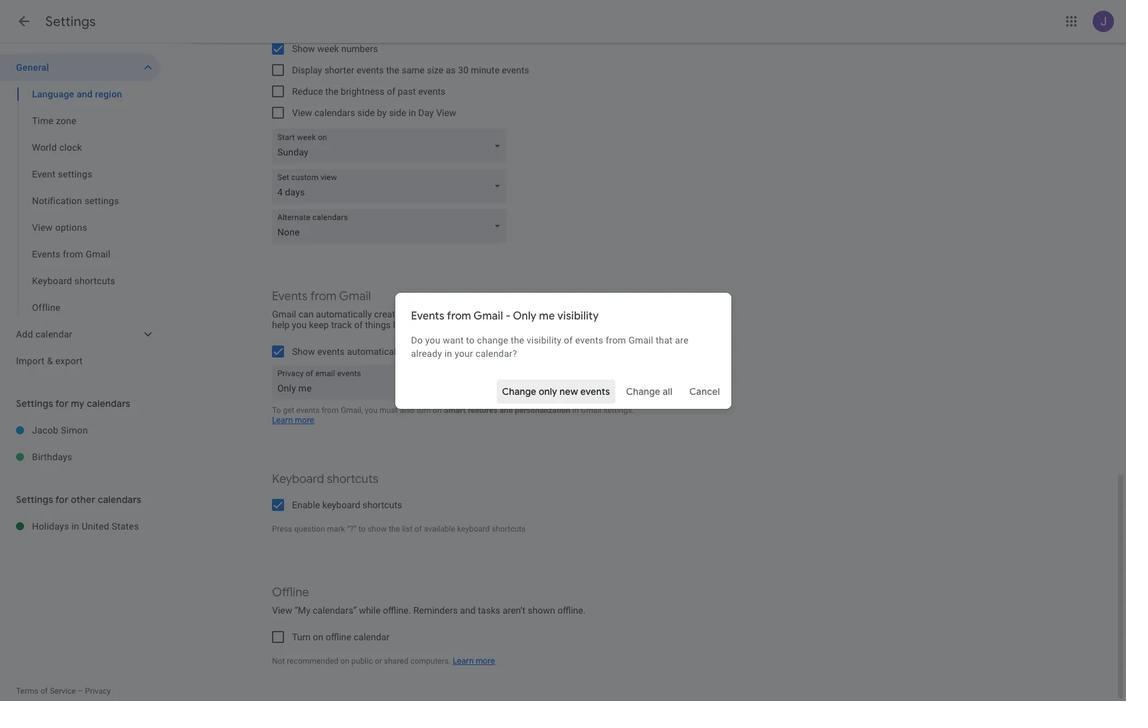 Task type: vqa. For each thing, say whether or not it's contained in the screenshot.
the leftmost Keyboard shortcuts
yes



Task type: locate. For each thing, give the bounding box(es) containing it.
1 side from the left
[[358, 107, 375, 118]]

that up want
[[432, 309, 449, 320]]

2 vertical spatial calendars
[[98, 494, 141, 506]]

calendars up jacob simon tree item
[[87, 398, 131, 410]]

1 horizontal spatial learn more link
[[453, 656, 495, 666]]

and inside events from gmail gmail can automatically create events that can be displayed on your calendar. these events will help you keep track of things like flights and other reservations.
[[438, 320, 453, 330]]

for up jacob simon
[[55, 398, 69, 410]]

gmail
[[86, 249, 111, 259], [339, 289, 371, 304], [272, 309, 296, 320], [474, 309, 503, 323], [629, 335, 654, 345], [451, 346, 475, 357], [581, 406, 602, 415]]

reduce
[[292, 86, 323, 97]]

offline up "my
[[272, 585, 309, 600]]

visibility inside do you want to change the visibility of events from gmail that are already in your calendar?
[[527, 335, 562, 345]]

offline for offline view "my calendars" while offline. reminders and tasks aren't shown offline.
[[272, 585, 309, 600]]

displayed
[[481, 309, 520, 320]]

offline. right "shown"
[[558, 605, 586, 616]]

0 vertical spatial calendar
[[502, 346, 538, 357]]

are
[[675, 335, 689, 345]]

0 vertical spatial keyboard shortcuts
[[32, 275, 115, 286]]

in down new
[[573, 406, 579, 415]]

of left past
[[387, 86, 396, 97]]

1 vertical spatial events
[[272, 289, 308, 304]]

do
[[411, 335, 423, 345]]

1 horizontal spatial side
[[389, 107, 406, 118]]

1 horizontal spatial offline.
[[558, 605, 586, 616]]

gmail down options
[[86, 249, 111, 259]]

calendar?
[[476, 348, 517, 359]]

gmail left -
[[474, 309, 503, 323]]

1 vertical spatial calendars
[[87, 398, 131, 410]]

in down want
[[445, 348, 452, 359]]

0 horizontal spatial side
[[358, 107, 375, 118]]

2 horizontal spatial and
[[500, 406, 513, 415]]

do you want to change the visibility of events from gmail that are already in your calendar?
[[411, 335, 689, 359]]

1 for from the top
[[55, 398, 69, 410]]

offline inside group
[[32, 302, 60, 313]]

gmail inside group
[[86, 249, 111, 259]]

visibility
[[558, 309, 599, 323], [527, 335, 562, 345]]

keyboard down events from gmail
[[32, 275, 72, 286]]

turn on offline calendar
[[292, 632, 390, 642]]

change inside button
[[502, 385, 537, 397]]

of right list at the bottom left of the page
[[415, 524, 422, 534]]

of
[[387, 86, 396, 97], [354, 320, 363, 330], [564, 335, 573, 345], [415, 524, 422, 534], [40, 686, 48, 696]]

1 horizontal spatial more
[[476, 656, 495, 666]]

visibility for the
[[527, 335, 562, 345]]

events down size on the left top of page
[[418, 86, 446, 97]]

personalization
[[515, 406, 571, 415]]

0 horizontal spatial offline.
[[383, 605, 411, 616]]

0 horizontal spatial events
[[32, 249, 60, 259]]

events
[[32, 249, 60, 259], [272, 289, 308, 304], [411, 309, 445, 323]]

that left are
[[656, 335, 673, 345]]

available
[[424, 524, 455, 534]]

0 vertical spatial your
[[535, 309, 553, 320]]

show up the display at the left top of page
[[292, 43, 315, 54]]

zone
[[56, 115, 76, 126]]

0 vertical spatial by
[[377, 107, 387, 118]]

0 horizontal spatial change
[[502, 385, 537, 397]]

from up want
[[447, 309, 471, 323]]

keyboard
[[322, 500, 360, 510], [457, 524, 490, 534]]

notification settings
[[32, 195, 119, 206]]

change
[[502, 385, 537, 397], [626, 385, 661, 397]]

0 horizontal spatial that
[[432, 309, 449, 320]]

side down reduce the brightness of past events
[[358, 107, 375, 118]]

and right features
[[500, 406, 513, 415]]

of inside do you want to change the visibility of events from gmail that are already in your calendar?
[[564, 335, 573, 345]]

events right get at the bottom
[[296, 406, 320, 415]]

change left only
[[502, 385, 537, 397]]

learn more link right computers.
[[453, 656, 495, 666]]

1 vertical spatial you
[[425, 335, 441, 345]]

settings up options
[[85, 195, 119, 206]]

1 vertical spatial learn more link
[[453, 656, 495, 666]]

display
[[292, 65, 322, 75]]

learn more link
[[272, 415, 315, 426], [453, 656, 495, 666]]

me
[[539, 309, 555, 323]]

gmail down will
[[629, 335, 654, 345]]

1 vertical spatial settings
[[16, 398, 53, 410]]

0 horizontal spatial learn more link
[[272, 415, 315, 426]]

gmail inside to get events from gmail, you must also turn on smart features and personalization in gmail settings. learn more
[[581, 406, 602, 415]]

calendars"
[[313, 605, 357, 616]]

all
[[663, 385, 673, 397]]

my down change
[[487, 346, 500, 357]]

the left list at the bottom left of the page
[[389, 524, 400, 534]]

other up holidays in united states at left bottom
[[71, 494, 96, 506]]

show
[[292, 43, 315, 54], [292, 346, 315, 357]]

tree containing general
[[0, 54, 160, 374]]

1 vertical spatial that
[[656, 335, 673, 345]]

0 horizontal spatial keyboard
[[322, 500, 360, 510]]

offline
[[32, 302, 60, 313], [272, 585, 309, 600]]

0 vertical spatial settings
[[58, 169, 92, 179]]

1 offline. from the left
[[383, 605, 411, 616]]

shared
[[384, 656, 409, 666]]

calendar up or
[[354, 632, 390, 642]]

0 horizontal spatial more
[[295, 415, 315, 426]]

change for change only new events
[[502, 385, 537, 397]]

events inside group
[[32, 249, 60, 259]]

your inside do you want to change the visibility of events from gmail that are already in your calendar?
[[455, 348, 473, 359]]

gmail inside do you want to change the visibility of events from gmail that are already in your calendar?
[[629, 335, 654, 345]]

smart
[[444, 406, 466, 415]]

that inside events from gmail gmail can automatically create events that can be displayed on your calendar. these events will help you keep track of things like flights and other reservations.
[[432, 309, 449, 320]]

offline.
[[383, 605, 411, 616], [558, 605, 586, 616]]

2 change from the left
[[626, 385, 661, 397]]

in left united
[[72, 521, 79, 532]]

1 horizontal spatial events
[[272, 289, 308, 304]]

0 horizontal spatial your
[[455, 348, 473, 359]]

in inside to get events from gmail, you must also turn on smart features and personalization in gmail settings. learn more
[[573, 406, 579, 415]]

the down reservations.
[[511, 335, 525, 345]]

show for show week numbers
[[292, 43, 315, 54]]

0 vertical spatial visibility
[[558, 309, 599, 323]]

only
[[513, 309, 537, 323]]

offline inside offline view "my calendars" while offline. reminders and tasks aren't shown offline.
[[272, 585, 309, 600]]

1 vertical spatial more
[[476, 656, 495, 666]]

events down track on the top of the page
[[318, 346, 345, 357]]

2 vertical spatial you
[[365, 406, 378, 415]]

change
[[477, 335, 509, 345]]

world
[[32, 142, 57, 153]]

united
[[82, 521, 109, 532]]

1 horizontal spatial to
[[466, 335, 475, 345]]

events from gmail
[[32, 249, 111, 259]]

events up 'help'
[[272, 289, 308, 304]]

settings
[[45, 13, 96, 30], [16, 398, 53, 410], [16, 494, 53, 506]]

0 vertical spatial offline
[[32, 302, 60, 313]]

1 vertical spatial other
[[71, 494, 96, 506]]

my up jacob simon tree item
[[71, 398, 85, 410]]

1 vertical spatial my
[[71, 398, 85, 410]]

and inside to get events from gmail, you must also turn on smart features and personalization in gmail settings. learn more
[[500, 406, 513, 415]]

keyboard shortcuts
[[32, 275, 115, 286], [272, 472, 379, 487]]

and left tasks
[[460, 605, 476, 616]]

view right day
[[436, 107, 457, 118]]

0 horizontal spatial other
[[71, 494, 96, 506]]

also
[[400, 406, 415, 415]]

automatically down the things
[[347, 346, 403, 357]]

events up do at the left top
[[411, 309, 445, 323]]

0 horizontal spatial my
[[71, 398, 85, 410]]

gmail down want
[[451, 346, 475, 357]]

calendars down the reduce
[[315, 107, 355, 118]]

events from gmail - only me visibility
[[411, 309, 599, 323]]

view left options
[[32, 222, 53, 233]]

shortcuts
[[75, 275, 115, 286], [327, 472, 379, 487], [363, 500, 402, 510], [492, 524, 526, 534]]

of down calendar.
[[564, 335, 573, 345]]

keyboard up enable at the bottom left
[[272, 472, 324, 487]]

the down shorter at the left of page
[[325, 86, 339, 97]]

0 vertical spatial automatically
[[316, 309, 372, 320]]

1 horizontal spatial offline
[[272, 585, 309, 600]]

1 horizontal spatial you
[[365, 406, 378, 415]]

your left calendar.
[[535, 309, 553, 320]]

1 vertical spatial for
[[55, 494, 69, 506]]

event settings
[[32, 169, 92, 179]]

view left "my
[[272, 605, 292, 616]]

1 vertical spatial show
[[292, 346, 315, 357]]

can right 'help'
[[299, 309, 314, 320]]

0 vertical spatial more
[[295, 415, 315, 426]]

0 vertical spatial for
[[55, 398, 69, 410]]

to
[[272, 406, 281, 415]]

learn inside to get events from gmail, you must also turn on smart features and personalization in gmail settings. learn more
[[272, 415, 293, 426]]

calendars up the states
[[98, 494, 141, 506]]

enable keyboard shortcuts
[[292, 500, 402, 510]]

0 vertical spatial other
[[456, 320, 477, 330]]

calendars
[[315, 107, 355, 118], [87, 398, 131, 410], [98, 494, 141, 506]]

by down reduce the brightness of past events
[[377, 107, 387, 118]]

group containing time zone
[[0, 81, 160, 321]]

events down calendar.
[[575, 335, 604, 345]]

0 horizontal spatial and
[[438, 320, 453, 330]]

change all
[[626, 385, 673, 397]]

events
[[357, 65, 384, 75], [502, 65, 529, 75], [418, 86, 446, 97], [403, 309, 430, 320], [623, 309, 651, 320], [575, 335, 604, 345], [318, 346, 345, 357], [581, 385, 610, 397], [296, 406, 320, 415]]

brightness
[[341, 86, 385, 97]]

2 offline. from the left
[[558, 605, 586, 616]]

from inside events from gmail gmail can automatically create events that can be displayed on your calendar. these events will help you keep track of things like flights and other reservations.
[[310, 289, 337, 304]]

settings
[[58, 169, 92, 179], [85, 195, 119, 206]]

visibility for me
[[558, 309, 599, 323]]

2 vertical spatial and
[[460, 605, 476, 616]]

0 vertical spatial keyboard
[[32, 275, 72, 286]]

you right 'help'
[[292, 320, 307, 330]]

1 horizontal spatial keyboard shortcuts
[[272, 472, 379, 487]]

events inside dialog
[[411, 309, 445, 323]]

1 vertical spatial settings
[[85, 195, 119, 206]]

help
[[272, 320, 290, 330]]

0 vertical spatial show
[[292, 43, 315, 54]]

1 vertical spatial keyboard
[[457, 524, 490, 534]]

to right "?"
[[359, 524, 366, 534]]

0 vertical spatial settings
[[45, 13, 96, 30]]

more down tasks
[[476, 656, 495, 666]]

other up want
[[456, 320, 477, 330]]

in inside do you want to change the visibility of events from gmail that are already in your calendar?
[[445, 348, 452, 359]]

1 vertical spatial offline
[[272, 585, 309, 600]]

tree item
[[0, 81, 160, 107]]

you
[[292, 320, 307, 330], [425, 335, 441, 345], [365, 406, 378, 415]]

from up keep
[[310, 289, 337, 304]]

events inside button
[[581, 385, 610, 397]]

1 horizontal spatial learn
[[453, 656, 474, 666]]

automatically
[[316, 309, 372, 320], [347, 346, 403, 357]]

create
[[374, 309, 400, 320]]

calendar
[[502, 346, 538, 357], [354, 632, 390, 642]]

can left be
[[451, 309, 466, 320]]

your inside events from gmail gmail can automatically create events that can be displayed on your calendar. these events will help you keep track of things like flights and other reservations.
[[535, 309, 553, 320]]

1 vertical spatial learn
[[453, 656, 474, 666]]

birthdays
[[32, 452, 72, 462]]

0 vertical spatial that
[[432, 309, 449, 320]]

change inside button
[[626, 385, 661, 397]]

0 horizontal spatial keyboard
[[32, 275, 72, 286]]

holidays in united states link
[[32, 513, 160, 540]]

settings up "notification settings"
[[58, 169, 92, 179]]

1 vertical spatial and
[[500, 406, 513, 415]]

keyboard up mark
[[322, 500, 360, 510]]

offline. right 'while'
[[383, 605, 411, 616]]

past
[[398, 86, 416, 97]]

2 show from the top
[[292, 346, 315, 357]]

learn more link left gmail,
[[272, 415, 315, 426]]

0 vertical spatial learn
[[272, 415, 293, 426]]

view calendars side by side in day view
[[292, 107, 457, 118]]

0 horizontal spatial learn
[[272, 415, 293, 426]]

events inside events from gmail gmail can automatically create events that can be displayed on your calendar. these events will help you keep track of things like flights and other reservations.
[[272, 289, 308, 304]]

1 change from the left
[[502, 385, 537, 397]]

visibility right me
[[558, 309, 599, 323]]

calendars for settings for other calendars
[[98, 494, 141, 506]]

from left gmail,
[[322, 406, 339, 415]]

as
[[446, 65, 456, 75]]

1 horizontal spatial by
[[439, 346, 449, 357]]

1 horizontal spatial can
[[451, 309, 466, 320]]

from down these
[[606, 335, 626, 345]]

automatically left create
[[316, 309, 372, 320]]

0 vertical spatial you
[[292, 320, 307, 330]]

2 horizontal spatial you
[[425, 335, 441, 345]]

0 horizontal spatial can
[[299, 309, 314, 320]]

2 vertical spatial events
[[411, 309, 445, 323]]

events right new
[[581, 385, 610, 397]]

1 horizontal spatial that
[[656, 335, 673, 345]]

1 horizontal spatial other
[[456, 320, 477, 330]]

options
[[55, 222, 87, 233]]

1 horizontal spatial keyboard
[[457, 524, 490, 534]]

calendar down change
[[502, 346, 538, 357]]

of right track on the top of the page
[[354, 320, 363, 330]]

2 for from the top
[[55, 494, 69, 506]]

1 vertical spatial visibility
[[527, 335, 562, 345]]

offline for offline
[[32, 302, 60, 313]]

0 vertical spatial and
[[438, 320, 453, 330]]

to inside do you want to change the visibility of events from gmail that are already in your calendar?
[[466, 335, 475, 345]]

0 horizontal spatial keyboard shortcuts
[[32, 275, 115, 286]]

you left must
[[365, 406, 378, 415]]

from for events from gmail - only me visibility
[[447, 309, 471, 323]]

settings for my calendars tree
[[0, 417, 160, 470]]

0 vertical spatial to
[[466, 335, 475, 345]]

view inside group
[[32, 222, 53, 233]]

settings up jacob
[[16, 398, 53, 410]]

the left same
[[386, 65, 400, 75]]

events for events from gmail gmail can automatically create events that can be displayed on your calendar. these events will help you keep track of things like flights and other reservations.
[[272, 289, 308, 304]]

settings right go back image
[[45, 13, 96, 30]]

to get events from gmail, you must also turn on smart features and personalization in gmail settings. learn more
[[272, 406, 634, 426]]

1 horizontal spatial and
[[460, 605, 476, 616]]

terms of service – privacy
[[16, 686, 111, 696]]

more right get at the bottom
[[295, 415, 315, 426]]

to right want
[[466, 335, 475, 345]]

1 horizontal spatial calendar
[[502, 346, 538, 357]]

0 horizontal spatial to
[[359, 524, 366, 534]]

terms
[[16, 686, 38, 696]]

settings up holidays
[[16, 494, 53, 506]]

show down keep
[[292, 346, 315, 357]]

in down change
[[477, 346, 485, 357]]

1 horizontal spatial your
[[535, 309, 553, 320]]

that inside do you want to change the visibility of events from gmail that are already in your calendar?
[[656, 335, 673, 345]]

keyboard shortcuts inside group
[[32, 275, 115, 286]]

0 vertical spatial events
[[32, 249, 60, 259]]

keyboard shortcuts down events from gmail
[[32, 275, 115, 286]]

events up reduce the brightness of past events
[[357, 65, 384, 75]]

birthdays tree item
[[0, 444, 160, 470]]

0 horizontal spatial by
[[377, 107, 387, 118]]

0 horizontal spatial you
[[292, 320, 307, 330]]

my
[[487, 346, 500, 357], [71, 398, 85, 410]]

from down options
[[63, 249, 83, 259]]

mark
[[327, 524, 345, 534]]

general tree item
[[0, 54, 160, 81]]

0 vertical spatial calendars
[[315, 107, 355, 118]]

1 show from the top
[[292, 43, 315, 54]]

keyboard shortcuts up enable at the bottom left
[[272, 472, 379, 487]]

from inside to get events from gmail, you must also turn on smart features and personalization in gmail settings. learn more
[[322, 406, 339, 415]]

change for change all
[[626, 385, 661, 397]]

for up holidays
[[55, 494, 69, 506]]

side down past
[[389, 107, 406, 118]]

change all button
[[621, 375, 678, 407]]

settings for notification settings
[[85, 195, 119, 206]]

1 horizontal spatial keyboard
[[272, 472, 324, 487]]

keyboard right available
[[457, 524, 490, 534]]

2 vertical spatial settings
[[16, 494, 53, 506]]

track
[[331, 320, 352, 330]]

change left all
[[626, 385, 661, 397]]

by down want
[[439, 346, 449, 357]]

or
[[375, 656, 382, 666]]

1 vertical spatial your
[[455, 348, 473, 359]]

on inside not recommended on public or shared computers. learn more
[[341, 656, 350, 666]]

0 horizontal spatial offline
[[32, 302, 60, 313]]

group
[[0, 81, 160, 321]]

you up already
[[425, 335, 441, 345]]

1 horizontal spatial change
[[626, 385, 661, 397]]

tree
[[0, 54, 160, 374]]

2 horizontal spatial events
[[411, 309, 445, 323]]

your down want
[[455, 348, 473, 359]]

from inside group
[[63, 249, 83, 259]]

terms of service link
[[16, 686, 76, 696]]

events down view options
[[32, 249, 60, 259]]

by
[[377, 107, 387, 118], [439, 346, 449, 357]]

and up want
[[438, 320, 453, 330]]

0 horizontal spatial calendar
[[354, 632, 390, 642]]

offline up import & export at the bottom of the page
[[32, 302, 60, 313]]

1 vertical spatial keyboard
[[272, 472, 324, 487]]

offline view "my calendars" while offline. reminders and tasks aren't shown offline.
[[272, 585, 586, 616]]

of inside events from gmail gmail can automatically create events that can be displayed on your calendar. these events will help you keep track of things like flights and other reservations.
[[354, 320, 363, 330]]

visibility down me
[[527, 335, 562, 345]]

calendars for settings for my calendars
[[87, 398, 131, 410]]

shortcuts inside group
[[75, 275, 115, 286]]

gmail left the settings. at the right bottom
[[581, 406, 602, 415]]

already
[[411, 348, 442, 359]]

press question mark "?" to show the list of available keyboard shortcuts
[[272, 524, 526, 534]]

more
[[295, 415, 315, 426], [476, 656, 495, 666]]

0 vertical spatial my
[[487, 346, 500, 357]]

other
[[456, 320, 477, 330], [71, 494, 96, 506]]



Task type: describe. For each thing, give the bounding box(es) containing it.
holidays
[[32, 521, 69, 532]]

settings for settings for my calendars
[[16, 398, 53, 410]]

holidays in united states tree item
[[0, 513, 160, 540]]

event
[[32, 169, 55, 179]]

1 vertical spatial keyboard shortcuts
[[272, 472, 379, 487]]

view down the reduce
[[292, 107, 312, 118]]

and inside offline view "my calendars" while offline. reminders and tasks aren't shown offline.
[[460, 605, 476, 616]]

show
[[368, 524, 387, 534]]

events inside to get events from gmail, you must also turn on smart features and personalization in gmail settings. learn more
[[296, 406, 320, 415]]

settings heading
[[45, 13, 96, 30]]

events right minute
[[502, 65, 529, 75]]

export
[[55, 356, 83, 366]]

list
[[402, 524, 413, 534]]

gmail up track on the top of the page
[[339, 289, 371, 304]]

gmail left keep
[[272, 309, 296, 320]]

1 horizontal spatial my
[[487, 346, 500, 357]]

events for events from gmail
[[32, 249, 60, 259]]

0 vertical spatial learn more link
[[272, 415, 315, 426]]

change only new events button
[[497, 375, 616, 407]]

from for events from gmail gmail can automatically create events that can be displayed on your calendar. these events will help you keep track of things like flights and other reservations.
[[310, 289, 337, 304]]

keep
[[309, 320, 329, 330]]

go back image
[[16, 13, 32, 29]]

settings for other calendars
[[16, 494, 141, 506]]

show events automatically created by gmail in my calendar
[[292, 346, 538, 357]]

turn
[[417, 406, 431, 415]]

you inside do you want to change the visibility of events from gmail that are already in your calendar?
[[425, 335, 441, 345]]

settings for settings
[[45, 13, 96, 30]]

will
[[653, 309, 667, 320]]

these
[[596, 309, 621, 320]]

events from gmail gmail can automatically create events that can be displayed on your calendar. these events will help you keep track of things like flights and other reservations.
[[272, 289, 667, 330]]

states
[[112, 521, 139, 532]]

reduce the brightness of past events
[[292, 86, 446, 97]]

gmail,
[[341, 406, 363, 415]]

view inside offline view "my calendars" while offline. reminders and tasks aren't shown offline.
[[272, 605, 292, 616]]

for for other
[[55, 494, 69, 506]]

only
[[539, 385, 558, 397]]

general
[[16, 62, 49, 73]]

on inside to get events from gmail, you must also turn on smart features and personalization in gmail settings. learn more
[[433, 406, 442, 415]]

change only new events
[[502, 385, 610, 397]]

birthdays link
[[32, 444, 160, 470]]

calendar.
[[556, 309, 593, 320]]

not recommended on public or shared computers. learn more
[[272, 656, 495, 666]]

keyboard inside group
[[32, 275, 72, 286]]

other inside events from gmail gmail can automatically create events that can be displayed on your calendar. these events will help you keep track of things like flights and other reservations.
[[456, 320, 477, 330]]

2 side from the left
[[389, 107, 406, 118]]

&
[[47, 356, 53, 366]]

show week numbers
[[292, 43, 378, 54]]

automatically inside events from gmail gmail can automatically create events that can be displayed on your calendar. these events will help you keep track of things like flights and other reservations.
[[316, 309, 372, 320]]

events up do at the left top
[[403, 309, 430, 320]]

jacob
[[32, 425, 58, 436]]

events for events from gmail - only me visibility
[[411, 309, 445, 323]]

flights
[[410, 320, 435, 330]]

numbers
[[341, 43, 378, 54]]

while
[[359, 605, 381, 616]]

import & export
[[16, 356, 83, 366]]

"?"
[[347, 524, 357, 534]]

events left will
[[623, 309, 651, 320]]

jacob simon
[[32, 425, 88, 436]]

notification
[[32, 195, 82, 206]]

not
[[272, 656, 285, 666]]

enable
[[292, 500, 320, 510]]

be
[[468, 309, 479, 320]]

"my
[[295, 605, 311, 616]]

1 vertical spatial to
[[359, 524, 366, 534]]

size
[[427, 65, 444, 75]]

import
[[16, 356, 45, 366]]

in left day
[[409, 107, 416, 118]]

question
[[294, 524, 325, 534]]

recommended
[[287, 656, 339, 666]]

reminders
[[414, 605, 458, 616]]

more inside to get events from gmail, you must also turn on smart features and personalization in gmail settings. learn more
[[295, 415, 315, 426]]

shorter
[[325, 65, 354, 75]]

settings.
[[604, 406, 634, 415]]

like
[[393, 320, 407, 330]]

settings for my calendars
[[16, 398, 131, 410]]

turn
[[292, 632, 311, 642]]

privacy
[[85, 686, 111, 696]]

1 vertical spatial automatically
[[347, 346, 403, 357]]

created
[[405, 346, 437, 357]]

you inside to get events from gmail, you must also turn on smart features and personalization in gmail settings. learn more
[[365, 406, 378, 415]]

from for events from gmail
[[63, 249, 83, 259]]

1 can from the left
[[299, 309, 314, 320]]

0 vertical spatial keyboard
[[322, 500, 360, 510]]

must
[[380, 406, 398, 415]]

events inside do you want to change the visibility of events from gmail that are already in your calendar?
[[575, 335, 604, 345]]

for for my
[[55, 398, 69, 410]]

in inside 'link'
[[72, 521, 79, 532]]

privacy link
[[85, 686, 111, 696]]

display shorter events the same size as 30 minute events
[[292, 65, 529, 75]]

things
[[365, 320, 391, 330]]

settings for event settings
[[58, 169, 92, 179]]

world clock
[[32, 142, 82, 153]]

tasks
[[478, 605, 501, 616]]

shown
[[528, 605, 556, 616]]

30
[[458, 65, 469, 75]]

you inside events from gmail gmail can automatically create events that can be displayed on your calendar. these events will help you keep track of things like flights and other reservations.
[[292, 320, 307, 330]]

want
[[443, 335, 464, 345]]

clock
[[59, 142, 82, 153]]

time zone
[[32, 115, 76, 126]]

on inside events from gmail gmail can automatically create events that can be displayed on your calendar. these events will help you keep track of things like flights and other reservations.
[[523, 309, 533, 320]]

2 can from the left
[[451, 309, 466, 320]]

–
[[78, 686, 83, 696]]

of right terms
[[40, 686, 48, 696]]

features
[[468, 406, 498, 415]]

simon
[[61, 425, 88, 436]]

same
[[402, 65, 425, 75]]

service
[[50, 686, 76, 696]]

from inside do you want to change the visibility of events from gmail that are already in your calendar?
[[606, 335, 626, 345]]

events from gmail - only me visibility dialog
[[395, 293, 731, 409]]

settings for settings for other calendars
[[16, 494, 53, 506]]

view options
[[32, 222, 87, 233]]

cancel
[[689, 385, 720, 397]]

-
[[506, 309, 511, 323]]

1 vertical spatial by
[[439, 346, 449, 357]]

jacob simon tree item
[[0, 417, 160, 444]]

1 vertical spatial calendar
[[354, 632, 390, 642]]

time
[[32, 115, 54, 126]]

show for show events automatically created by gmail in my calendar
[[292, 346, 315, 357]]

minute
[[471, 65, 500, 75]]

reservations.
[[480, 320, 533, 330]]

the inside do you want to change the visibility of events from gmail that are already in your calendar?
[[511, 335, 525, 345]]



